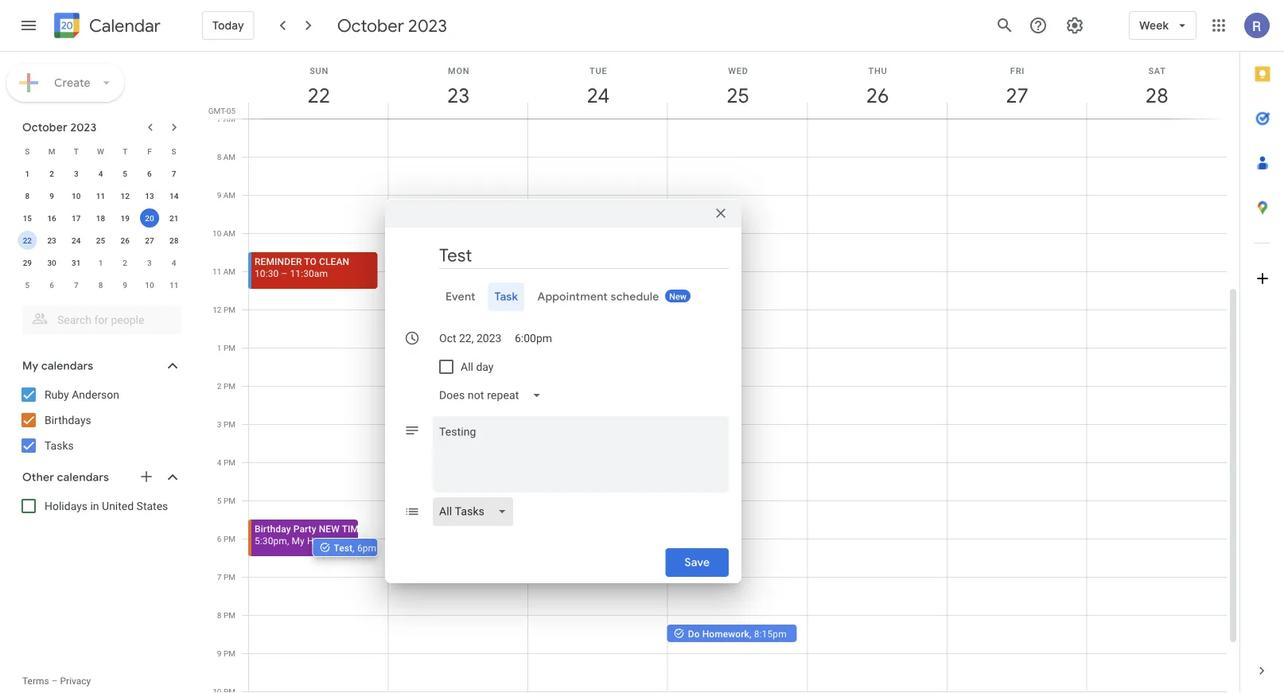 Task type: describe. For each thing, give the bounding box(es) containing it.
24 column header
[[528, 52, 668, 119]]

add other calendars image
[[138, 469, 154, 485]]

6 for 6 pm
[[217, 534, 222, 543]]

am for 11 am
[[223, 267, 236, 276]]

today
[[212, 18, 244, 33]]

1 s from the left
[[25, 146, 30, 156]]

10 for 10 element in the top of the page
[[72, 191, 81, 201]]

9 up 16 element
[[50, 191, 54, 201]]

Add title text field
[[439, 243, 729, 267]]

23 link
[[440, 77, 477, 114]]

27 link
[[999, 77, 1036, 114]]

november 9 element
[[116, 275, 135, 294]]

3 for 3 pm
[[217, 419, 222, 429]]

7 for 7 am
[[217, 114, 221, 123]]

task button
[[488, 282, 525, 311]]

– inside reminder to clean 10:30 – 11:30am
[[281, 268, 288, 279]]

my inside birthday party new time 5:30pm , my house
[[292, 535, 305, 546]]

test , 6pm
[[334, 542, 376, 553]]

0 vertical spatial 2
[[50, 169, 54, 178]]

10 element
[[67, 186, 86, 205]]

day
[[476, 360, 494, 373]]

10 inside campus meeting 10 – 11am
[[394, 249, 405, 260]]

other
[[22, 470, 54, 485]]

26 link
[[859, 77, 896, 114]]

28 inside column header
[[1145, 82, 1167, 109]]

14
[[169, 191, 178, 201]]

united
[[102, 499, 134, 512]]

birthday party new time 5:30pm , my house
[[255, 523, 364, 546]]

event
[[446, 290, 476, 304]]

9 am
[[217, 190, 236, 200]]

to
[[304, 256, 317, 267]]

pm for 6 pm
[[224, 534, 236, 543]]

22 column header
[[248, 52, 389, 119]]

28 element
[[164, 231, 184, 250]]

8 for 8 pm
[[217, 610, 222, 620]]

other calendars
[[22, 470, 109, 485]]

8:15pm
[[754, 628, 787, 639]]

11:30am
[[290, 268, 328, 279]]

6 for "november 6" element
[[50, 280, 54, 290]]

reminder to clean 10:30 – 11:30am
[[255, 256, 349, 279]]

new
[[319, 523, 340, 534]]

anderson
[[72, 388, 119, 401]]

3 pm
[[217, 419, 236, 429]]

24 link
[[580, 77, 617, 114]]

0 horizontal spatial 1
[[25, 169, 30, 178]]

– inside campus meeting 10 – 11am
[[408, 249, 414, 260]]

gmt-05
[[208, 106, 236, 115]]

18
[[96, 213, 105, 223]]

week
[[1139, 18, 1169, 33]]

row group containing 1
[[15, 162, 186, 296]]

0 vertical spatial october
[[337, 14, 404, 37]]

2 for november 2 element
[[123, 258, 127, 267]]

appointment schedule
[[537, 290, 659, 304]]

f
[[147, 146, 152, 156]]

17
[[72, 213, 81, 223]]

campus
[[394, 237, 430, 248]]

november 6 element
[[42, 275, 61, 294]]

tasks
[[45, 439, 74, 452]]

meeting
[[433, 237, 468, 248]]

terms – privacy
[[22, 676, 91, 687]]

Start date text field
[[439, 329, 502, 348]]

event button
[[439, 282, 482, 311]]

row containing 1
[[15, 162, 186, 185]]

20, today element
[[140, 208, 159, 228]]

tab list containing event
[[398, 282, 729, 311]]

pm for 5 pm
[[224, 496, 236, 505]]

wed 25
[[726, 66, 748, 109]]

schedule
[[611, 290, 659, 304]]

5:30pm
[[255, 535, 287, 546]]

2 horizontal spatial ,
[[749, 628, 752, 639]]

22 inside "element"
[[23, 236, 32, 245]]

27 column header
[[947, 52, 1087, 119]]

november 3 element
[[140, 253, 159, 272]]

my inside my calendars dropdown button
[[22, 359, 38, 373]]

1 horizontal spatial 6
[[147, 169, 152, 178]]

campus meeting 10 – 11am
[[394, 237, 468, 260]]

5 for 5 pm
[[217, 496, 222, 505]]

29 element
[[18, 253, 37, 272]]

2 t from the left
[[123, 146, 127, 156]]

3 for november 3 element
[[147, 258, 152, 267]]

24 inside row group
[[72, 236, 81, 245]]

9 for 9 am
[[217, 190, 221, 200]]

05
[[227, 106, 236, 115]]

pm for 2 pm
[[224, 381, 236, 391]]

20 cell
[[137, 207, 162, 229]]

7 for november 7 element
[[74, 280, 78, 290]]

22 link
[[301, 77, 337, 114]]

27 inside column header
[[1005, 82, 1028, 109]]

tue
[[590, 66, 608, 76]]

12 element
[[116, 186, 135, 205]]

14 element
[[164, 186, 184, 205]]

november 4 element
[[164, 253, 184, 272]]

11am
[[416, 249, 441, 260]]

19
[[121, 213, 130, 223]]

states
[[137, 499, 168, 512]]

mon 23
[[446, 66, 470, 109]]

23 inside mon 23
[[446, 82, 469, 109]]

w
[[97, 146, 104, 156]]

calendar
[[89, 15, 161, 37]]

0 vertical spatial 3
[[74, 169, 78, 178]]

clean
[[319, 256, 349, 267]]

fri
[[1010, 66, 1025, 76]]

8 for 8 am
[[217, 152, 221, 162]]

row containing 8
[[15, 185, 186, 207]]

16 element
[[42, 208, 61, 228]]

homework
[[702, 628, 749, 639]]

sat
[[1148, 66, 1166, 76]]

appointment
[[537, 290, 608, 304]]

9 for 9 pm
[[217, 648, 222, 658]]

16
[[47, 213, 56, 223]]

november 1 element
[[91, 253, 110, 272]]

sat 28
[[1145, 66, 1167, 109]]

0 horizontal spatial 2023
[[70, 120, 97, 134]]

18 element
[[91, 208, 110, 228]]

25 link
[[720, 77, 756, 114]]

birthday
[[255, 523, 291, 534]]

2 s from the left
[[172, 146, 176, 156]]

1 vertical spatial october 2023
[[22, 120, 97, 134]]

21
[[169, 213, 178, 223]]

wed
[[728, 66, 748, 76]]

gmt-
[[208, 106, 227, 115]]

1 horizontal spatial october 2023
[[337, 14, 447, 37]]

sun 22
[[306, 66, 329, 109]]

ruby
[[45, 388, 69, 401]]

today button
[[202, 6, 254, 45]]

20
[[145, 213, 154, 223]]

Add description text field
[[433, 422, 729, 480]]

thu
[[868, 66, 888, 76]]

holidays in united states
[[45, 499, 168, 512]]

5 pm
[[217, 496, 236, 505]]

pm for 8 pm
[[224, 610, 236, 620]]

calendars for my calendars
[[41, 359, 93, 373]]

0 horizontal spatial october
[[22, 120, 68, 134]]

12 for 12
[[121, 191, 130, 201]]

privacy
[[60, 676, 91, 687]]

22 cell
[[15, 229, 40, 251]]

13
[[145, 191, 154, 201]]



Task type: locate. For each thing, give the bounding box(es) containing it.
0 horizontal spatial my
[[22, 359, 38, 373]]

11 for 11 am
[[212, 267, 221, 276]]

26 element
[[116, 231, 135, 250]]

7
[[217, 114, 221, 123], [172, 169, 176, 178], [74, 280, 78, 290], [217, 572, 222, 582]]

main drawer image
[[19, 16, 38, 35]]

november 7 element
[[67, 275, 86, 294]]

2 horizontal spatial 6
[[217, 534, 222, 543]]

1 horizontal spatial 23
[[446, 82, 469, 109]]

30
[[47, 258, 56, 267]]

0 horizontal spatial 5
[[25, 280, 30, 290]]

0 vertical spatial 27
[[1005, 82, 1028, 109]]

2 pm
[[217, 381, 236, 391]]

party
[[293, 523, 316, 534]]

11 element
[[91, 186, 110, 205]]

25 down wed
[[726, 82, 748, 109]]

pm up 5 pm
[[224, 458, 236, 467]]

–
[[408, 249, 414, 260], [281, 268, 288, 279], [51, 676, 58, 687]]

26
[[865, 82, 888, 109], [121, 236, 130, 245]]

2 pm from the top
[[224, 343, 236, 352]]

, inside birthday party new time 5:30pm , my house
[[287, 535, 289, 546]]

0 vertical spatial 24
[[586, 82, 609, 109]]

pm up 2 pm
[[224, 343, 236, 352]]

october 2023 grid
[[15, 140, 186, 296]]

5 for 'november 5' element in the top of the page
[[25, 280, 30, 290]]

7 row from the top
[[15, 274, 186, 296]]

calendar heading
[[86, 15, 161, 37]]

2 vertical spatial 1
[[217, 343, 222, 352]]

row down 25 element
[[15, 251, 186, 274]]

1 vertical spatial 12
[[213, 305, 222, 314]]

reminder
[[255, 256, 302, 267]]

pm for 4 pm
[[224, 458, 236, 467]]

1 vertical spatial 23
[[47, 236, 56, 245]]

2 horizontal spatial 5
[[217, 496, 222, 505]]

24 inside column header
[[586, 82, 609, 109]]

8 for november 8 element
[[98, 280, 103, 290]]

10
[[72, 191, 81, 201], [212, 228, 221, 238], [394, 249, 405, 260], [145, 280, 154, 290]]

am up 9 am
[[223, 152, 236, 162]]

0 horizontal spatial october 2023
[[22, 120, 97, 134]]

2 vertical spatial 11
[[169, 280, 178, 290]]

12 up 19 on the top left of the page
[[121, 191, 130, 201]]

10 for 10 am
[[212, 228, 221, 238]]

7 pm
[[217, 572, 236, 582]]

am left 10:30
[[223, 267, 236, 276]]

am for 7 am
[[223, 114, 236, 123]]

calendars inside dropdown button
[[41, 359, 93, 373]]

12 for 12 pm
[[213, 305, 222, 314]]

23
[[446, 82, 469, 109], [47, 236, 56, 245]]

12 pm
[[213, 305, 236, 314]]

15 element
[[18, 208, 37, 228]]

8
[[217, 152, 221, 162], [25, 191, 30, 201], [98, 280, 103, 290], [217, 610, 222, 620]]

5
[[123, 169, 127, 178], [25, 280, 30, 290], [217, 496, 222, 505]]

2 row from the top
[[15, 162, 186, 185]]

m
[[48, 146, 55, 156]]

27
[[1005, 82, 1028, 109], [145, 236, 154, 245]]

24
[[586, 82, 609, 109], [72, 236, 81, 245]]

6
[[147, 169, 152, 178], [50, 280, 54, 290], [217, 534, 222, 543]]

13 element
[[140, 186, 159, 205]]

28 down sat
[[1145, 82, 1167, 109]]

7 left 05 at the left
[[217, 114, 221, 123]]

2 horizontal spatial 1
[[217, 343, 222, 352]]

6 pm
[[217, 534, 236, 543]]

1 for 'november 1' element
[[98, 258, 103, 267]]

pm for 3 pm
[[224, 419, 236, 429]]

2023 down create
[[70, 120, 97, 134]]

1 horizontal spatial tab list
[[1240, 52, 1284, 648]]

4 pm from the top
[[224, 419, 236, 429]]

am for 8 am
[[223, 152, 236, 162]]

1 vertical spatial 28
[[169, 236, 178, 245]]

1 horizontal spatial 4
[[172, 258, 176, 267]]

23 column header
[[388, 52, 528, 119]]

28 column header
[[1086, 52, 1227, 119]]

tue 24
[[586, 66, 609, 109]]

2 horizontal spatial 11
[[212, 267, 221, 276]]

10 up 11 am
[[212, 228, 221, 238]]

calendars for other calendars
[[57, 470, 109, 485]]

t left f
[[123, 146, 127, 156]]

row
[[15, 140, 186, 162], [15, 162, 186, 185], [15, 185, 186, 207], [15, 207, 186, 229], [15, 229, 186, 251], [15, 251, 186, 274], [15, 274, 186, 296]]

1 vertical spatial 2
[[123, 258, 127, 267]]

8 up 9 am
[[217, 152, 221, 162]]

29
[[23, 258, 32, 267]]

, down birthday
[[287, 535, 289, 546]]

0 vertical spatial 6
[[147, 169, 152, 178]]

1 vertical spatial october
[[22, 120, 68, 134]]

4 down 28 'element'
[[172, 258, 176, 267]]

1 vertical spatial –
[[281, 268, 288, 279]]

3 up 10 element in the top of the page
[[74, 169, 78, 178]]

1 am from the top
[[223, 114, 236, 123]]

12 down 11 am
[[213, 305, 222, 314]]

all
[[461, 360, 473, 373]]

november 11 element
[[164, 275, 184, 294]]

2 horizontal spatial 2
[[217, 381, 222, 391]]

– down campus
[[408, 249, 414, 260]]

1 horizontal spatial 2023
[[408, 14, 447, 37]]

11 for 11 element
[[96, 191, 105, 201]]

pm up 1 pm
[[224, 305, 236, 314]]

8 am
[[217, 152, 236, 162]]

1 vertical spatial my
[[292, 535, 305, 546]]

2 down m
[[50, 169, 54, 178]]

1 row from the top
[[15, 140, 186, 162]]

5 up the "12" element on the left of the page
[[123, 169, 127, 178]]

2 vertical spatial 5
[[217, 496, 222, 505]]

7 for 7 pm
[[217, 572, 222, 582]]

pm down the 8 pm
[[224, 648, 236, 658]]

5 down 29 element
[[25, 280, 30, 290]]

row up 25 element
[[15, 207, 186, 229]]

1 pm
[[217, 343, 236, 352]]

1 horizontal spatial 24
[[586, 82, 609, 109]]

9 down the 8 pm
[[217, 648, 222, 658]]

0 horizontal spatial ,
[[287, 535, 289, 546]]

my
[[22, 359, 38, 373], [292, 535, 305, 546]]

october up 22 column header
[[337, 14, 404, 37]]

12 inside the "12" element
[[121, 191, 130, 201]]

1 down 25 element
[[98, 258, 103, 267]]

0 vertical spatial 23
[[446, 82, 469, 109]]

26 inside "element"
[[121, 236, 130, 245]]

4 am from the top
[[223, 228, 236, 238]]

None search field
[[0, 299, 197, 334]]

my calendars list
[[3, 382, 197, 458]]

3 pm from the top
[[224, 381, 236, 391]]

22 element
[[18, 231, 37, 250]]

2 down 1 pm
[[217, 381, 222, 391]]

4 up 5 pm
[[217, 458, 222, 467]]

1 horizontal spatial october
[[337, 14, 404, 37]]

0 vertical spatial october 2023
[[337, 14, 447, 37]]

5 inside 'november 5' element
[[25, 280, 30, 290]]

0 horizontal spatial s
[[25, 146, 30, 156]]

11 am
[[212, 267, 236, 276]]

1 horizontal spatial 11
[[169, 280, 178, 290]]

calendars inside dropdown button
[[57, 470, 109, 485]]

week button
[[1129, 6, 1197, 45]]

row containing 29
[[15, 251, 186, 274]]

1 horizontal spatial –
[[281, 268, 288, 279]]

1 horizontal spatial 3
[[147, 258, 152, 267]]

pm down the 6 pm
[[224, 572, 236, 582]]

tab list
[[1240, 52, 1284, 648], [398, 282, 729, 311]]

row up 18 element
[[15, 185, 186, 207]]

2
[[50, 169, 54, 178], [123, 258, 127, 267], [217, 381, 222, 391]]

3 am from the top
[[223, 190, 236, 200]]

1 down 12 pm
[[217, 343, 222, 352]]

mon
[[448, 66, 470, 76]]

10 down november 3 element
[[145, 280, 154, 290]]

6 up 13 element
[[147, 169, 152, 178]]

birthdays
[[45, 413, 91, 426]]

7 down 31 "element"
[[74, 280, 78, 290]]

2 vertical spatial 2
[[217, 381, 222, 391]]

8 down 7 pm
[[217, 610, 222, 620]]

31 element
[[67, 253, 86, 272]]

7 inside november 7 element
[[74, 280, 78, 290]]

0 vertical spatial 28
[[1145, 82, 1167, 109]]

october up m
[[22, 120, 68, 134]]

25 inside 'wed 25'
[[726, 82, 748, 109]]

4
[[98, 169, 103, 178], [172, 258, 176, 267], [217, 458, 222, 467]]

11 up 18
[[96, 191, 105, 201]]

pm up the 6 pm
[[224, 496, 236, 505]]

3 inside november 3 element
[[147, 258, 152, 267]]

1 horizontal spatial 25
[[726, 82, 748, 109]]

create button
[[6, 64, 124, 102]]

pm up 4 pm
[[224, 419, 236, 429]]

1 vertical spatial 22
[[23, 236, 32, 245]]

– down reminder
[[281, 268, 288, 279]]

1 vertical spatial 27
[[145, 236, 154, 245]]

2 am from the top
[[223, 152, 236, 162]]

1 vertical spatial 5
[[25, 280, 30, 290]]

0 vertical spatial my
[[22, 359, 38, 373]]

1 horizontal spatial ,
[[353, 542, 355, 553]]

25 down 18
[[96, 236, 105, 245]]

1 horizontal spatial s
[[172, 146, 176, 156]]

am down 9 am
[[223, 228, 236, 238]]

0 vertical spatial 2023
[[408, 14, 447, 37]]

23 down 16
[[47, 236, 56, 245]]

1 horizontal spatial t
[[123, 146, 127, 156]]

new
[[669, 292, 687, 302]]

all day
[[461, 360, 494, 373]]

0 horizontal spatial 24
[[72, 236, 81, 245]]

10 up 17
[[72, 191, 81, 201]]

24 down 17
[[72, 236, 81, 245]]

22 inside column header
[[306, 82, 329, 109]]

, left 6pm
[[353, 542, 355, 553]]

3 up the november 10 element
[[147, 258, 152, 267]]

2 vertical spatial 4
[[217, 458, 222, 467]]

27 down fri
[[1005, 82, 1028, 109]]

27 element
[[140, 231, 159, 250]]

10 down campus
[[394, 249, 405, 260]]

24 element
[[67, 231, 86, 250]]

26 down thu
[[865, 82, 888, 109]]

1 vertical spatial 3
[[147, 258, 152, 267]]

6 pm from the top
[[224, 496, 236, 505]]

row containing s
[[15, 140, 186, 162]]

0 horizontal spatial 2
[[50, 169, 54, 178]]

my calendars
[[22, 359, 93, 373]]

s left m
[[25, 146, 30, 156]]

holidays
[[45, 499, 88, 512]]

privacy link
[[60, 676, 91, 687]]

27 inside row group
[[145, 236, 154, 245]]

Start time text field
[[515, 329, 553, 348]]

6 row from the top
[[15, 251, 186, 274]]

november 8 element
[[91, 275, 110, 294]]

0 horizontal spatial 23
[[47, 236, 56, 245]]

2 horizontal spatial 4
[[217, 458, 222, 467]]

28
[[1145, 82, 1167, 109], [169, 236, 178, 245]]

5 up the 6 pm
[[217, 496, 222, 505]]

6 down 5 pm
[[217, 534, 222, 543]]

calendars up in
[[57, 470, 109, 485]]

0 vertical spatial 12
[[121, 191, 130, 201]]

0 horizontal spatial tab list
[[398, 282, 729, 311]]

1 vertical spatial 1
[[98, 258, 103, 267]]

5 inside "grid"
[[217, 496, 222, 505]]

am for 10 am
[[223, 228, 236, 238]]

7 am
[[217, 114, 236, 123]]

row containing 22
[[15, 229, 186, 251]]

7 up "14" element on the top of the page
[[172, 169, 176, 178]]

am down 8 am at the left of the page
[[223, 190, 236, 200]]

s right f
[[172, 146, 176, 156]]

row up 'november 1' element
[[15, 229, 186, 251]]

test
[[334, 542, 353, 553]]

1 vertical spatial 25
[[96, 236, 105, 245]]

november 2 element
[[116, 253, 135, 272]]

1 for 1 pm
[[217, 343, 222, 352]]

2 vertical spatial –
[[51, 676, 58, 687]]

23 inside row group
[[47, 236, 56, 245]]

9 pm
[[217, 648, 236, 658]]

11 for november 11 element
[[169, 280, 178, 290]]

5 row from the top
[[15, 229, 186, 251]]

row group
[[15, 162, 186, 296]]

1 horizontal spatial 26
[[865, 82, 888, 109]]

1 horizontal spatial 2
[[123, 258, 127, 267]]

4 pm
[[217, 458, 236, 467]]

1 horizontal spatial 12
[[213, 305, 222, 314]]

ruby anderson
[[45, 388, 119, 401]]

do homework , 8:15pm
[[688, 628, 787, 639]]

0 horizontal spatial 25
[[96, 236, 105, 245]]

1 vertical spatial 24
[[72, 236, 81, 245]]

0 vertical spatial 25
[[726, 82, 748, 109]]

fri 27
[[1005, 66, 1028, 109]]

1 pm from the top
[[224, 305, 236, 314]]

1 vertical spatial 26
[[121, 236, 130, 245]]

settings menu image
[[1065, 16, 1085, 35]]

9 down november 2 element
[[123, 280, 127, 290]]

november 10 element
[[140, 275, 159, 294]]

11
[[96, 191, 105, 201], [212, 267, 221, 276], [169, 280, 178, 290]]

25 column header
[[667, 52, 808, 119]]

24 down tue
[[586, 82, 609, 109]]

thu 26
[[865, 66, 888, 109]]

0 horizontal spatial 26
[[121, 236, 130, 245]]

22
[[306, 82, 329, 109], [23, 236, 32, 245]]

28 down the 21
[[169, 236, 178, 245]]

27 down 20
[[145, 236, 154, 245]]

row containing 5
[[15, 274, 186, 296]]

22 down sun
[[306, 82, 329, 109]]

10 for the november 10 element
[[145, 280, 154, 290]]

7 down the 6 pm
[[217, 572, 222, 582]]

0 horizontal spatial –
[[51, 676, 58, 687]]

10 am
[[212, 228, 236, 238]]

in
[[90, 499, 99, 512]]

, left the 8:15pm
[[749, 628, 752, 639]]

0 vertical spatial –
[[408, 249, 414, 260]]

november 5 element
[[18, 275, 37, 294]]

15
[[23, 213, 32, 223]]

2 down 26 "element"
[[123, 258, 127, 267]]

9 for november 9 element
[[123, 280, 127, 290]]

0 horizontal spatial 22
[[23, 236, 32, 245]]

25 inside 25 element
[[96, 236, 105, 245]]

grid containing 22
[[204, 52, 1240, 693]]

Search for people text field
[[32, 306, 172, 334]]

0 horizontal spatial 28
[[169, 236, 178, 245]]

sun
[[310, 66, 329, 76]]

10 pm from the top
[[224, 648, 236, 658]]

1 horizontal spatial my
[[292, 535, 305, 546]]

am
[[223, 114, 236, 123], [223, 152, 236, 162], [223, 190, 236, 200], [223, 228, 236, 238], [223, 267, 236, 276]]

row down 'november 1' element
[[15, 274, 186, 296]]

s
[[25, 146, 30, 156], [172, 146, 176, 156]]

4 row from the top
[[15, 207, 186, 229]]

task
[[495, 290, 518, 304]]

0 horizontal spatial 12
[[121, 191, 130, 201]]

9 up 10 am at the top of the page
[[217, 190, 221, 200]]

row down w
[[15, 162, 186, 185]]

pm for 1 pm
[[224, 343, 236, 352]]

grid
[[204, 52, 1240, 693]]

4 up 11 element
[[98, 169, 103, 178]]

2 horizontal spatial –
[[408, 249, 414, 260]]

2 vertical spatial 3
[[217, 419, 222, 429]]

21 element
[[164, 208, 184, 228]]

26 down 19 on the top left of the page
[[121, 236, 130, 245]]

2 vertical spatial 6
[[217, 534, 222, 543]]

30 element
[[42, 253, 61, 272]]

8 down 'november 1' element
[[98, 280, 103, 290]]

22 up 29
[[23, 236, 32, 245]]

terms
[[22, 676, 49, 687]]

10:30
[[255, 268, 279, 279]]

5 am from the top
[[223, 267, 236, 276]]

23 down mon
[[446, 82, 469, 109]]

3 row from the top
[[15, 185, 186, 207]]

6 down 30 element
[[50, 280, 54, 290]]

25 element
[[91, 231, 110, 250]]

28 link
[[1139, 77, 1175, 114]]

pm for 7 pm
[[224, 572, 236, 582]]

0 vertical spatial 11
[[96, 191, 105, 201]]

9 pm from the top
[[224, 610, 236, 620]]

26 inside column header
[[865, 82, 888, 109]]

0 horizontal spatial 3
[[74, 169, 78, 178]]

1 t from the left
[[74, 146, 79, 156]]

pm down 7 pm
[[224, 610, 236, 620]]

1 vertical spatial 6
[[50, 280, 54, 290]]

1 horizontal spatial 27
[[1005, 82, 1028, 109]]

1 vertical spatial calendars
[[57, 470, 109, 485]]

1 horizontal spatial 5
[[123, 169, 127, 178]]

2023
[[408, 14, 447, 37], [70, 120, 97, 134]]

am for 9 am
[[223, 190, 236, 200]]

8 pm from the top
[[224, 572, 236, 582]]

pm for 9 pm
[[224, 648, 236, 658]]

0 vertical spatial 5
[[123, 169, 127, 178]]

1 up 15 element
[[25, 169, 30, 178]]

19 element
[[116, 208, 135, 228]]

row containing 15
[[15, 207, 186, 229]]

do
[[688, 628, 700, 639]]

4 for november 4 element on the left of page
[[172, 258, 176, 267]]

– right terms
[[51, 676, 58, 687]]

23 element
[[42, 231, 61, 250]]

17 element
[[67, 208, 86, 228]]

other calendars button
[[3, 465, 197, 490]]

pm down 5 pm
[[224, 534, 236, 543]]

2 horizontal spatial 3
[[217, 419, 222, 429]]

row up 11 element
[[15, 140, 186, 162]]

0 horizontal spatial 27
[[145, 236, 154, 245]]

2 for 2 pm
[[217, 381, 222, 391]]

5 pm from the top
[[224, 458, 236, 467]]

3 up 4 pm
[[217, 419, 222, 429]]

8 pm
[[217, 610, 236, 620]]

am up 8 am at the left of the page
[[223, 114, 236, 123]]

new element
[[665, 290, 691, 302]]

1 vertical spatial 4
[[172, 258, 176, 267]]

25
[[726, 82, 748, 109], [96, 236, 105, 245]]

1 horizontal spatial 1
[[98, 258, 103, 267]]

pm down 1 pm
[[224, 381, 236, 391]]

28 inside 'element'
[[169, 236, 178, 245]]

pm for 12 pm
[[224, 305, 236, 314]]

2023 up 23 column header
[[408, 14, 447, 37]]

11 down 10 am at the top of the page
[[212, 267, 221, 276]]

my calendars button
[[3, 353, 197, 379]]

0 vertical spatial calendars
[[41, 359, 93, 373]]

calendars up ruby
[[41, 359, 93, 373]]

0 vertical spatial 26
[[865, 82, 888, 109]]

31
[[72, 258, 81, 267]]

0 horizontal spatial 4
[[98, 169, 103, 178]]

0 horizontal spatial 11
[[96, 191, 105, 201]]

7 pm from the top
[[224, 534, 236, 543]]

4 for 4 pm
[[217, 458, 222, 467]]

None field
[[433, 381, 554, 410], [433, 497, 520, 526], [433, 381, 554, 410], [433, 497, 520, 526]]

october
[[337, 14, 404, 37], [22, 120, 68, 134]]

1 horizontal spatial 22
[[306, 82, 329, 109]]

calendar element
[[51, 10, 161, 45]]

8 up 15 element
[[25, 191, 30, 201]]

0 vertical spatial 22
[[306, 82, 329, 109]]

1 horizontal spatial 28
[[1145, 82, 1167, 109]]

t right m
[[74, 146, 79, 156]]

26 column header
[[807, 52, 948, 119]]

create
[[54, 76, 91, 90]]

6pm
[[357, 542, 376, 553]]

1
[[25, 169, 30, 178], [98, 258, 103, 267], [217, 343, 222, 352]]

11 down november 4 element on the left of page
[[169, 280, 178, 290]]



Task type: vqa. For each thing, say whether or not it's contained in the screenshot.
CLEAN
yes



